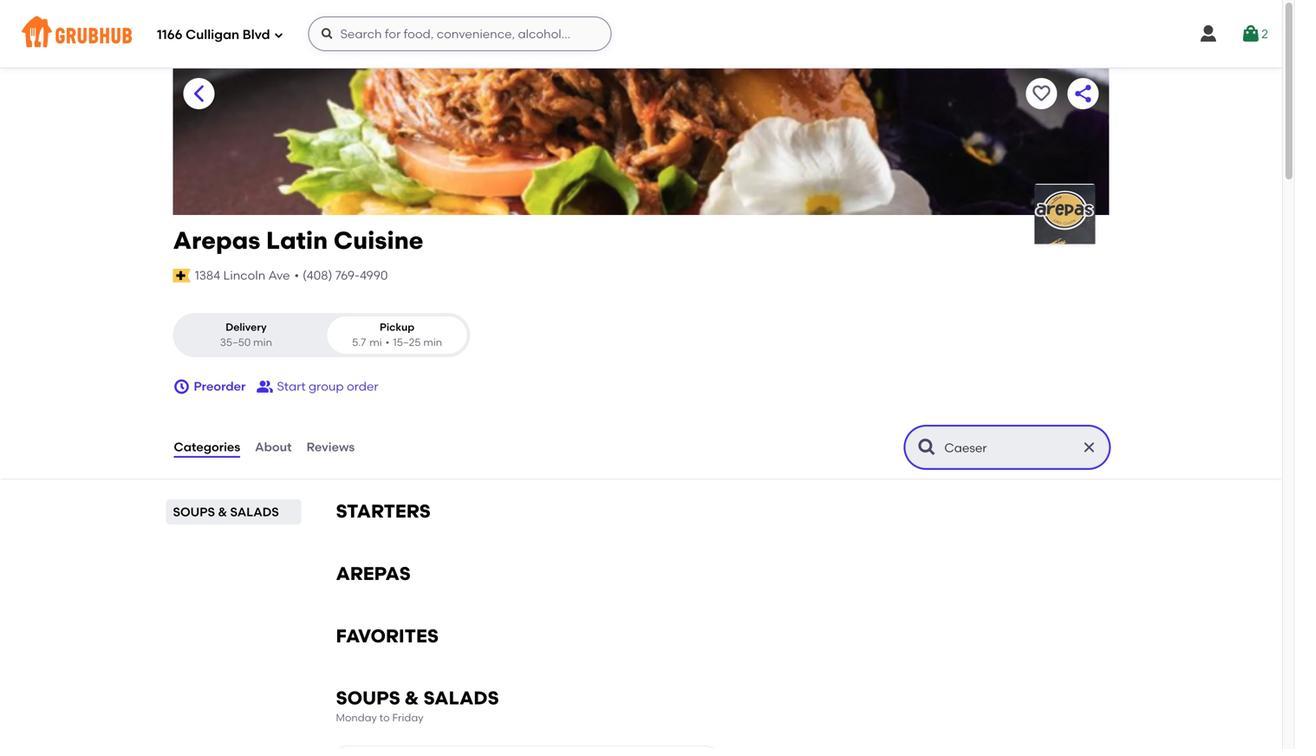 Task type: describe. For each thing, give the bounding box(es) containing it.
start group order button
[[256, 371, 379, 402]]

x icon image
[[1081, 439, 1098, 456]]

min inside delivery 35–50 min
[[253, 336, 272, 349]]

1384
[[195, 268, 220, 283]]

start
[[277, 379, 306, 394]]

about
[[255, 440, 292, 455]]

latin
[[266, 226, 328, 255]]

delivery
[[226, 321, 267, 333]]

769-
[[335, 268, 360, 283]]

categories
[[174, 440, 240, 455]]

Search Arepas Latin Cuisine search field
[[943, 439, 1076, 456]]

35–50
[[220, 336, 251, 349]]

5.7
[[352, 336, 366, 349]]

to inside button
[[1134, 410, 1146, 425]]

min inside pickup 5.7 mi • 15–25 min
[[423, 336, 442, 349]]

2
[[1262, 26, 1269, 41]]

0 horizontal spatial svg image
[[274, 30, 284, 40]]

soups & salads monday to friday
[[336, 687, 499, 724]]

1 horizontal spatial svg image
[[1199, 23, 1219, 44]]

start group order
[[277, 379, 379, 394]]

checkout
[[1149, 410, 1207, 425]]

save this restaurant image
[[1031, 83, 1052, 104]]

caret left icon image
[[189, 83, 209, 104]]

proceed to checkout button
[[1028, 402, 1260, 433]]

favorites
[[336, 625, 439, 647]]

1166
[[157, 27, 183, 43]]

monday
[[336, 712, 377, 724]]

(408) 769-4990 button
[[303, 267, 388, 284]]

preorder
[[194, 379, 246, 394]]

categories button
[[173, 416, 241, 478]]

svg image for 2
[[1241, 23, 1262, 44]]

pickup 5.7 mi • 15–25 min
[[352, 321, 442, 349]]

arepas latin cuisine logo image
[[1035, 184, 1096, 244]]

proceed to checkout
[[1081, 410, 1207, 425]]

friday
[[392, 712, 424, 724]]

4990
[[360, 268, 388, 283]]

pickup
[[380, 321, 415, 333]]

arepas
[[336, 563, 411, 585]]

main navigation navigation
[[0, 0, 1283, 68]]

search icon image
[[917, 437, 938, 458]]

cuisine
[[334, 226, 424, 255]]

group
[[309, 379, 344, 394]]

Search for food, convenience, alcohol... search field
[[308, 16, 612, 51]]

• (408) 769-4990
[[294, 268, 388, 283]]

culligan
[[186, 27, 239, 43]]

(408)
[[303, 268, 333, 283]]

2 button
[[1241, 18, 1269, 49]]



Task type: locate. For each thing, give the bounding box(es) containing it.
soups for soups & salads
[[173, 505, 215, 519]]

option group
[[173, 313, 470, 357]]

soups & salads
[[173, 505, 279, 519]]

0 horizontal spatial salads
[[230, 505, 279, 519]]

salads down about button
[[230, 505, 279, 519]]

arepas
[[173, 226, 260, 255]]

ave
[[268, 268, 290, 283]]

about button
[[254, 416, 293, 478]]

proceed
[[1081, 410, 1131, 425]]

order
[[347, 379, 379, 394]]

starters
[[336, 500, 431, 522]]

& inside tab
[[218, 505, 227, 519]]

0 horizontal spatial &
[[218, 505, 227, 519]]

1 horizontal spatial &
[[405, 687, 419, 710]]

svg image inside preorder button
[[173, 378, 190, 395]]

& for soups & salads monday to friday
[[405, 687, 419, 710]]

arepas latin cuisine
[[173, 226, 424, 255]]

mi
[[370, 336, 382, 349]]

1 horizontal spatial soups
[[336, 687, 400, 710]]

subscription pass image
[[173, 269, 191, 283]]

preorder button
[[173, 371, 246, 402]]

svg image
[[1199, 23, 1219, 44], [1241, 23, 1262, 44], [173, 378, 190, 395]]

0 horizontal spatial soups
[[173, 505, 215, 519]]

1 horizontal spatial min
[[423, 336, 442, 349]]

1 vertical spatial to
[[380, 712, 390, 724]]

salads up friday
[[424, 687, 499, 710]]

& up friday
[[405, 687, 419, 710]]

to left friday
[[380, 712, 390, 724]]

share icon image
[[1073, 83, 1094, 104]]

salads inside soups & salads monday to friday
[[424, 687, 499, 710]]

1 vertical spatial &
[[405, 687, 419, 710]]

0 horizontal spatial •
[[294, 268, 299, 283]]

& for soups & salads
[[218, 505, 227, 519]]

min
[[253, 336, 272, 349], [423, 336, 442, 349]]

delivery 35–50 min
[[220, 321, 272, 349]]

1 horizontal spatial salads
[[424, 687, 499, 710]]

people icon image
[[256, 378, 274, 395]]

• inside pickup 5.7 mi • 15–25 min
[[386, 336, 390, 349]]

to right proceed
[[1134, 410, 1146, 425]]

0 vertical spatial •
[[294, 268, 299, 283]]

lincoln
[[223, 268, 266, 283]]

salads
[[230, 505, 279, 519], [424, 687, 499, 710]]

salads for soups & salads
[[230, 505, 279, 519]]

0 horizontal spatial to
[[380, 712, 390, 724]]

1384 lincoln ave
[[195, 268, 290, 283]]

1 vertical spatial salads
[[424, 687, 499, 710]]

min right 15–25
[[423, 336, 442, 349]]

to
[[1134, 410, 1146, 425], [380, 712, 390, 724]]

2 horizontal spatial svg image
[[1241, 23, 1262, 44]]

1166 culligan blvd
[[157, 27, 270, 43]]

0 vertical spatial salads
[[230, 505, 279, 519]]

1 horizontal spatial to
[[1134, 410, 1146, 425]]

0 horizontal spatial svg image
[[173, 378, 190, 395]]

reviews
[[307, 440, 355, 455]]

to inside soups & salads monday to friday
[[380, 712, 390, 724]]

0 vertical spatial &
[[218, 505, 227, 519]]

soups up "monday"
[[336, 687, 400, 710]]

reviews button
[[306, 416, 356, 478]]

0 vertical spatial soups
[[173, 505, 215, 519]]

svg image for preorder
[[173, 378, 190, 395]]

• right mi
[[386, 336, 390, 349]]

soups for soups & salads monday to friday
[[336, 687, 400, 710]]

salads inside tab
[[230, 505, 279, 519]]

soups inside tab
[[173, 505, 215, 519]]

svg image
[[320, 27, 334, 41], [274, 30, 284, 40]]

1384 lincoln ave button
[[194, 266, 291, 285]]

1 horizontal spatial •
[[386, 336, 390, 349]]

1 vertical spatial •
[[386, 336, 390, 349]]

option group containing delivery 35–50 min
[[173, 313, 470, 357]]

& down categories button
[[218, 505, 227, 519]]

1 min from the left
[[253, 336, 272, 349]]

save this restaurant button
[[1026, 78, 1058, 109]]

• right ave
[[294, 268, 299, 283]]

& inside soups & salads monday to friday
[[405, 687, 419, 710]]

min down delivery
[[253, 336, 272, 349]]

•
[[294, 268, 299, 283], [386, 336, 390, 349]]

soups inside soups & salads monday to friday
[[336, 687, 400, 710]]

svg image inside '2' button
[[1241, 23, 1262, 44]]

2 min from the left
[[423, 336, 442, 349]]

15–25
[[393, 336, 421, 349]]

1 horizontal spatial svg image
[[320, 27, 334, 41]]

0 vertical spatial to
[[1134, 410, 1146, 425]]

soups & salads tab
[[173, 503, 294, 521]]

0 horizontal spatial min
[[253, 336, 272, 349]]

salads for soups & salads monday to friday
[[424, 687, 499, 710]]

soups down categories button
[[173, 505, 215, 519]]

blvd
[[243, 27, 270, 43]]

soups
[[173, 505, 215, 519], [336, 687, 400, 710]]

1 vertical spatial soups
[[336, 687, 400, 710]]

&
[[218, 505, 227, 519], [405, 687, 419, 710]]



Task type: vqa. For each thing, say whether or not it's contained in the screenshot.
Friday
yes



